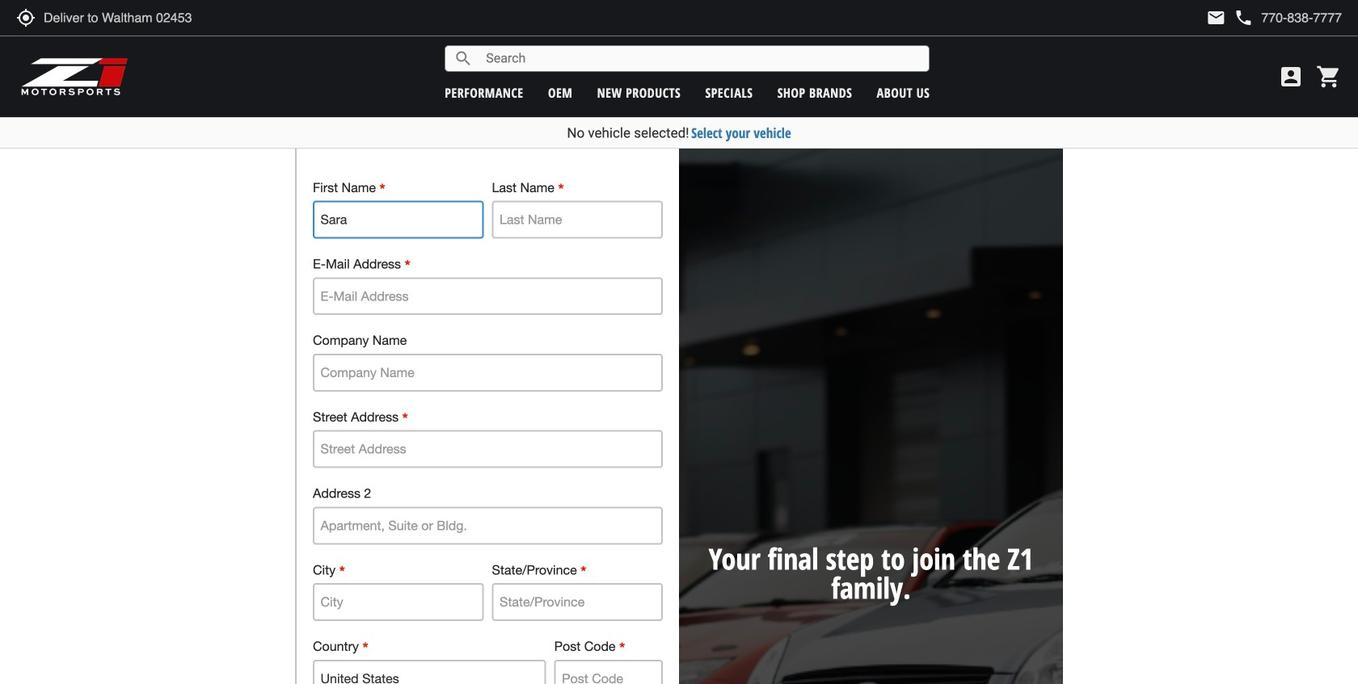 Task type: vqa. For each thing, say whether or not it's contained in the screenshot.
Choice
no



Task type: describe. For each thing, give the bounding box(es) containing it.
State/​Province text field
[[492, 584, 663, 622]]

Search search field
[[473, 46, 929, 71]]

Company Name text field
[[313, 354, 663, 392]]

Apartment, Suite or Bldg. text field
[[313, 507, 663, 545]]

E-Mail Address text field
[[313, 278, 663, 315]]

Last Name text field
[[492, 201, 663, 239]]



Task type: locate. For each thing, give the bounding box(es) containing it.
z1 motorsports logo image
[[20, 57, 129, 97]]

First Name text field
[[313, 201, 484, 239]]

City text field
[[313, 584, 484, 622]]

Post Code text field
[[554, 660, 663, 685]]

Street Address text field
[[313, 431, 663, 469]]



